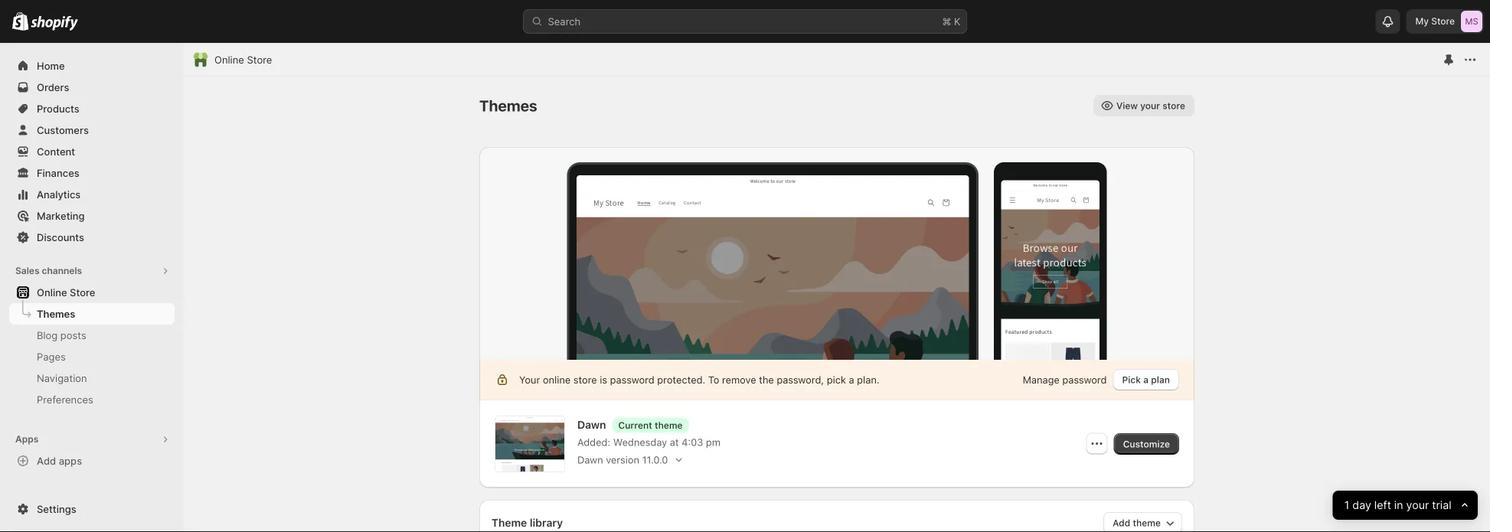 Task type: vqa. For each thing, say whether or not it's contained in the screenshot.
topmost 3
no



Task type: locate. For each thing, give the bounding box(es) containing it.
0 horizontal spatial store
[[70, 286, 95, 298]]

0 horizontal spatial online
[[37, 286, 67, 298]]

marketing link
[[9, 205, 175, 227]]

online
[[214, 54, 244, 65], [37, 286, 67, 298]]

apps
[[59, 455, 82, 467]]

0 vertical spatial online store
[[214, 54, 272, 65]]

1 vertical spatial online store link
[[9, 282, 175, 303]]

settings
[[37, 503, 76, 515]]

online down sales channels
[[37, 286, 67, 298]]

online store link down channels
[[9, 282, 175, 303]]

2 horizontal spatial store
[[1432, 16, 1455, 27]]

finances link
[[9, 162, 175, 184]]

in
[[1395, 499, 1404, 512]]

1 horizontal spatial online store
[[214, 54, 272, 65]]

discounts
[[37, 231, 84, 243]]

themes link
[[9, 303, 175, 325]]

online store down channels
[[37, 286, 95, 298]]

1 horizontal spatial online
[[214, 54, 244, 65]]

settings link
[[9, 499, 175, 520]]

1 vertical spatial store
[[247, 54, 272, 65]]

online store link right online store icon
[[214, 52, 272, 67]]

posts
[[60, 329, 86, 341]]

⌘
[[942, 15, 951, 27]]

search
[[548, 15, 581, 27]]

your
[[1407, 499, 1429, 512]]

trial
[[1433, 499, 1452, 512]]

online store right online store icon
[[214, 54, 272, 65]]

1 horizontal spatial store
[[247, 54, 272, 65]]

products
[[37, 103, 79, 114]]

online right online store icon
[[214, 54, 244, 65]]

discounts link
[[9, 227, 175, 248]]

products link
[[9, 98, 175, 119]]

blog posts link
[[9, 325, 175, 346]]

store
[[1432, 16, 1455, 27], [247, 54, 272, 65], [70, 286, 95, 298]]

0 vertical spatial online store link
[[214, 52, 272, 67]]

channels
[[42, 265, 82, 276]]

analytics
[[37, 188, 81, 200]]

orders link
[[9, 77, 175, 98]]

customers
[[37, 124, 89, 136]]

online store link
[[214, 52, 272, 67], [9, 282, 175, 303]]

marketing
[[37, 210, 85, 222]]

blog
[[37, 329, 58, 341]]

store right online store icon
[[247, 54, 272, 65]]

pages link
[[9, 346, 175, 368]]

navigation link
[[9, 368, 175, 389]]

0 horizontal spatial shopify image
[[12, 12, 29, 30]]

sales channels button
[[9, 260, 175, 282]]

day
[[1353, 499, 1372, 512]]

0 horizontal spatial online store
[[37, 286, 95, 298]]

store down sales channels "button"
[[70, 286, 95, 298]]

online store
[[214, 54, 272, 65], [37, 286, 95, 298]]

blog posts
[[37, 329, 86, 341]]

store right my
[[1432, 16, 1455, 27]]

shopify image
[[12, 12, 29, 30], [31, 16, 78, 31]]

sales channels
[[15, 265, 82, 276]]

apps button
[[9, 429, 175, 450]]

analytics link
[[9, 184, 175, 205]]

content
[[37, 146, 75, 157]]



Task type: describe. For each thing, give the bounding box(es) containing it.
themes
[[37, 308, 75, 320]]

my
[[1416, 16, 1429, 27]]

sales
[[15, 265, 39, 276]]

apps
[[15, 434, 39, 445]]

pages
[[37, 351, 66, 363]]

customers link
[[9, 119, 175, 141]]

add apps
[[37, 455, 82, 467]]

0 vertical spatial store
[[1432, 16, 1455, 27]]

1 day left in your trial
[[1345, 499, 1452, 512]]

my store image
[[1461, 11, 1483, 32]]

⌘ k
[[942, 15, 961, 27]]

1 horizontal spatial shopify image
[[31, 16, 78, 31]]

finances
[[37, 167, 79, 179]]

home
[[37, 60, 65, 72]]

1 vertical spatial online store
[[37, 286, 95, 298]]

navigation
[[37, 372, 87, 384]]

1 horizontal spatial online store link
[[214, 52, 272, 67]]

online store image
[[193, 52, 208, 67]]

1
[[1345, 499, 1350, 512]]

0 horizontal spatial online store link
[[9, 282, 175, 303]]

2 vertical spatial store
[[70, 286, 95, 298]]

preferences link
[[9, 389, 175, 410]]

0 vertical spatial online
[[214, 54, 244, 65]]

orders
[[37, 81, 69, 93]]

preferences
[[37, 394, 93, 406]]

content link
[[9, 141, 175, 162]]

my store
[[1416, 16, 1455, 27]]

add
[[37, 455, 56, 467]]

home link
[[9, 55, 175, 77]]

1 day left in your trial button
[[1333, 491, 1478, 520]]

left
[[1375, 499, 1392, 512]]

1 vertical spatial online
[[37, 286, 67, 298]]

k
[[954, 15, 961, 27]]

add apps button
[[9, 450, 175, 472]]



